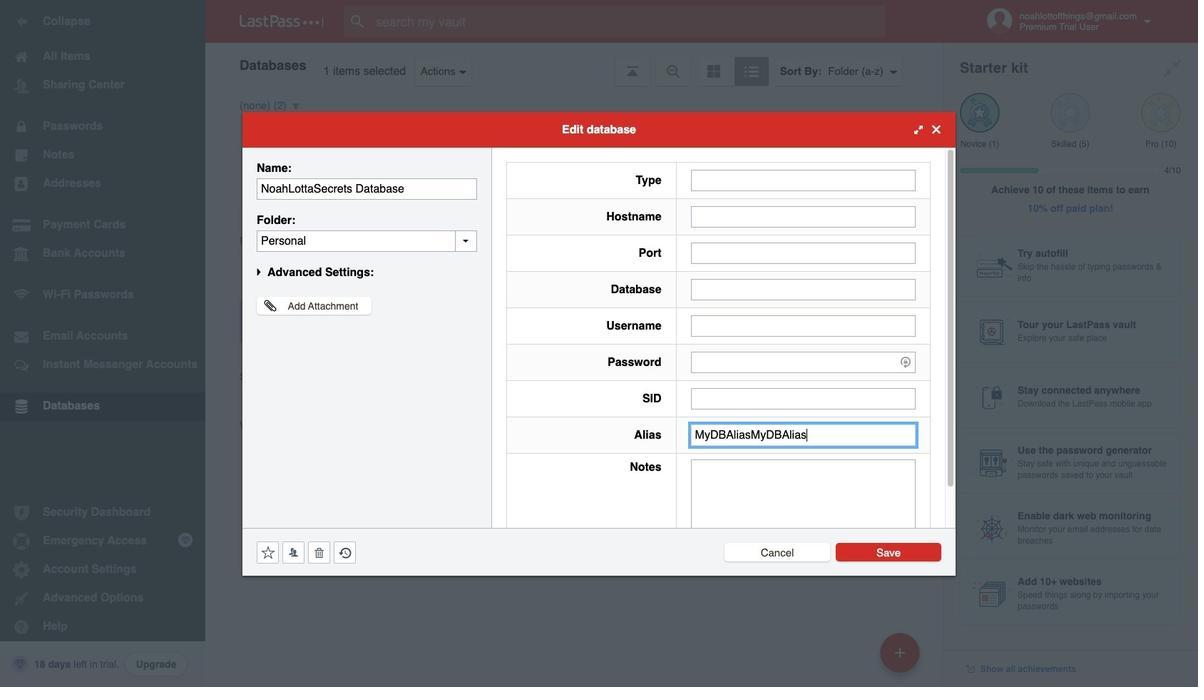 Task type: locate. For each thing, give the bounding box(es) containing it.
new item navigation
[[875, 629, 929, 687]]

None text field
[[257, 230, 477, 251], [691, 315, 916, 336], [691, 388, 916, 409], [691, 424, 916, 446], [257, 230, 477, 251], [691, 315, 916, 336], [691, 388, 916, 409], [691, 424, 916, 446]]

None password field
[[691, 351, 916, 373]]

None text field
[[691, 169, 916, 191], [257, 178, 477, 199], [691, 206, 916, 227], [691, 242, 916, 264], [691, 279, 916, 300], [691, 459, 916, 548], [691, 169, 916, 191], [257, 178, 477, 199], [691, 206, 916, 227], [691, 242, 916, 264], [691, 279, 916, 300], [691, 459, 916, 548]]

vault options navigation
[[205, 43, 943, 86]]

dialog
[[243, 112, 956, 575]]

search my vault text field
[[344, 6, 914, 37]]

main navigation navigation
[[0, 0, 205, 687]]



Task type: describe. For each thing, give the bounding box(es) containing it.
lastpass image
[[240, 15, 324, 28]]

new item image
[[895, 647, 905, 657]]

Search search field
[[344, 6, 914, 37]]



